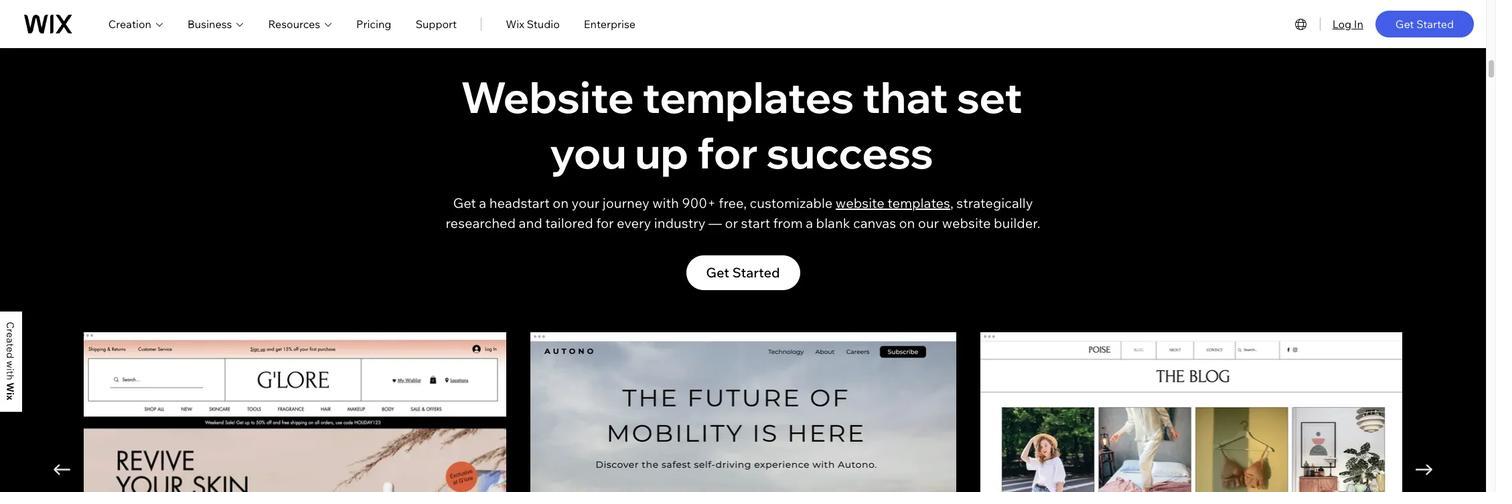 Task type: describe. For each thing, give the bounding box(es) containing it.
0 horizontal spatial started
[[732, 265, 780, 282]]

blog for fashion website. image
[[981, 333, 1407, 493]]

canvas
[[853, 215, 896, 232]]

creation button
[[108, 16, 163, 32]]

blank
[[816, 215, 850, 232]]

previous item image
[[54, 465, 70, 476]]

website templates that set you up for success
[[461, 70, 1023, 180]]

support link
[[416, 16, 457, 32]]

with
[[653, 195, 679, 212]]

get a headstart on your journey with 900+ free, customizable website templates , strategically researched and tailored for every industry — or start from a blank canvas on our website builder.
[[446, 195, 1041, 232]]

every
[[617, 215, 651, 232]]

wix studio
[[506, 17, 560, 30]]

website templates link
[[836, 195, 950, 212]]

language selector, english selected image
[[1293, 16, 1309, 32]]

resources button
[[268, 16, 332, 32]]

log
[[1333, 17, 1352, 30]]

customizable
[[750, 195, 833, 212]]

0 vertical spatial get started
[[1396, 17, 1454, 30]]

builder.
[[994, 215, 1041, 232]]

business button
[[188, 16, 244, 32]]

for inside get a headstart on your journey with 900+ free, customizable website templates , strategically researched and tailored for every industry — or start from a blank canvas on our website builder.
[[596, 215, 614, 232]]

free,
[[719, 195, 747, 212]]

0 vertical spatial get started link
[[1376, 10, 1474, 37]]

website for homepage skincare brand. image
[[79, 333, 506, 493]]

wix studio link
[[506, 16, 560, 32]]

your
[[572, 195, 600, 212]]

900+
[[682, 195, 716, 212]]

get inside get a headstart on your journey with 900+ free, customizable website templates , strategically researched and tailored for every industry — or start from a blank canvas on our website builder.
[[453, 195, 476, 212]]

creation
[[108, 17, 151, 30]]

0 horizontal spatial website
[[836, 195, 885, 212]]

business
[[188, 17, 232, 30]]

2 vertical spatial get
[[706, 265, 729, 282]]

industry
[[654, 215, 706, 232]]

templates inside get a headstart on your journey with 900+ free, customizable website templates , strategically researched and tailored for every industry — or start from a blank canvas on our website builder.
[[888, 195, 950, 212]]

0 horizontal spatial on
[[553, 195, 569, 212]]

log in
[[1333, 17, 1364, 30]]

strategically
[[957, 195, 1033, 212]]



Task type: vqa. For each thing, say whether or not it's contained in the screenshot.
Creation
yes



Task type: locate. For each thing, give the bounding box(es) containing it.
,
[[950, 195, 954, 212]]

1 vertical spatial get
[[453, 195, 476, 212]]

website for self driving car. image
[[531, 333, 957, 493]]

in
[[1354, 17, 1364, 30]]

1 horizontal spatial templates
[[888, 195, 950, 212]]

up
[[635, 126, 689, 180]]

get started link right in
[[1376, 10, 1474, 37]]

get started right in
[[1396, 17, 1454, 30]]

a right from
[[806, 215, 813, 232]]

0 horizontal spatial get started link
[[686, 256, 800, 291]]

0 horizontal spatial a
[[479, 195, 486, 212]]

headstart
[[489, 195, 550, 212]]

get
[[1396, 17, 1414, 30], [453, 195, 476, 212], [706, 265, 729, 282]]

get started
[[1396, 17, 1454, 30], [706, 265, 780, 282]]

success
[[767, 126, 934, 180]]

1 horizontal spatial get
[[706, 265, 729, 282]]

get started down the or
[[706, 265, 780, 282]]

website up canvas
[[836, 195, 885, 212]]

or
[[725, 215, 738, 232]]

for
[[697, 126, 758, 180], [596, 215, 614, 232]]

0 vertical spatial started
[[1417, 17, 1454, 30]]

on left our
[[899, 215, 915, 232]]

for inside website templates that set you up for success
[[697, 126, 758, 180]]

wix
[[506, 17, 524, 30]]

1 horizontal spatial started
[[1417, 17, 1454, 30]]

1 horizontal spatial a
[[806, 215, 813, 232]]

for down 'your'
[[596, 215, 614, 232]]

get right in
[[1396, 17, 1414, 30]]

1 horizontal spatial on
[[899, 215, 915, 232]]

templates
[[643, 70, 854, 124], [888, 195, 950, 212]]

0 horizontal spatial get
[[453, 195, 476, 212]]

0 horizontal spatial for
[[596, 215, 614, 232]]

on up tailored
[[553, 195, 569, 212]]

1 vertical spatial templates
[[888, 195, 950, 212]]

that
[[863, 70, 948, 124]]

start
[[741, 215, 770, 232]]

1 vertical spatial get started
[[706, 265, 780, 282]]

1 vertical spatial get started link
[[686, 256, 800, 291]]

you
[[550, 126, 627, 180]]

—
[[709, 215, 722, 232]]

get started link
[[1376, 10, 1474, 37], [686, 256, 800, 291]]

on
[[553, 195, 569, 212], [899, 215, 915, 232]]

website down ,
[[942, 215, 991, 232]]

1 vertical spatial on
[[899, 215, 915, 232]]

1 vertical spatial started
[[732, 265, 780, 282]]

log in link
[[1333, 16, 1364, 32]]

2 horizontal spatial get
[[1396, 17, 1414, 30]]

0 vertical spatial for
[[697, 126, 758, 180]]

0 horizontal spatial get started
[[706, 265, 780, 282]]

1 vertical spatial a
[[806, 215, 813, 232]]

1 vertical spatial for
[[596, 215, 614, 232]]

next item image
[[1416, 465, 1433, 476]]

1 horizontal spatial for
[[697, 126, 758, 180]]

website
[[836, 195, 885, 212], [942, 215, 991, 232]]

support
[[416, 17, 457, 30]]

a up researched at left top
[[479, 195, 486, 212]]

our
[[918, 215, 939, 232]]

templates inside website templates that set you up for success
[[643, 70, 854, 124]]

0 vertical spatial templates
[[643, 70, 854, 124]]

tailored
[[545, 215, 593, 232]]

from
[[773, 215, 803, 232]]

for up free,
[[697, 126, 758, 180]]

1 horizontal spatial get started link
[[1376, 10, 1474, 37]]

0 vertical spatial website
[[836, 195, 885, 212]]

created with wix image
[[7, 323, 14, 401]]

set
[[957, 70, 1023, 124]]

0 horizontal spatial templates
[[643, 70, 854, 124]]

resources
[[268, 17, 320, 30]]

get up researched at left top
[[453, 195, 476, 212]]

enterprise
[[584, 17, 636, 30]]

researched
[[446, 215, 516, 232]]

1 horizontal spatial website
[[942, 215, 991, 232]]

a
[[479, 195, 486, 212], [806, 215, 813, 232]]

get started link down the or
[[686, 256, 800, 291]]

pricing link
[[356, 16, 391, 32]]

0 vertical spatial on
[[553, 195, 569, 212]]

website
[[461, 70, 634, 124]]

get down —
[[706, 265, 729, 282]]

1 vertical spatial website
[[942, 215, 991, 232]]

1 horizontal spatial get started
[[1396, 17, 1454, 30]]

studio
[[527, 17, 560, 30]]

pricing
[[356, 17, 391, 30]]

started
[[1417, 17, 1454, 30], [732, 265, 780, 282]]

journey
[[603, 195, 650, 212]]

0 vertical spatial a
[[479, 195, 486, 212]]

0 vertical spatial get
[[1396, 17, 1414, 30]]

enterprise link
[[584, 16, 636, 32]]

and
[[519, 215, 542, 232]]



